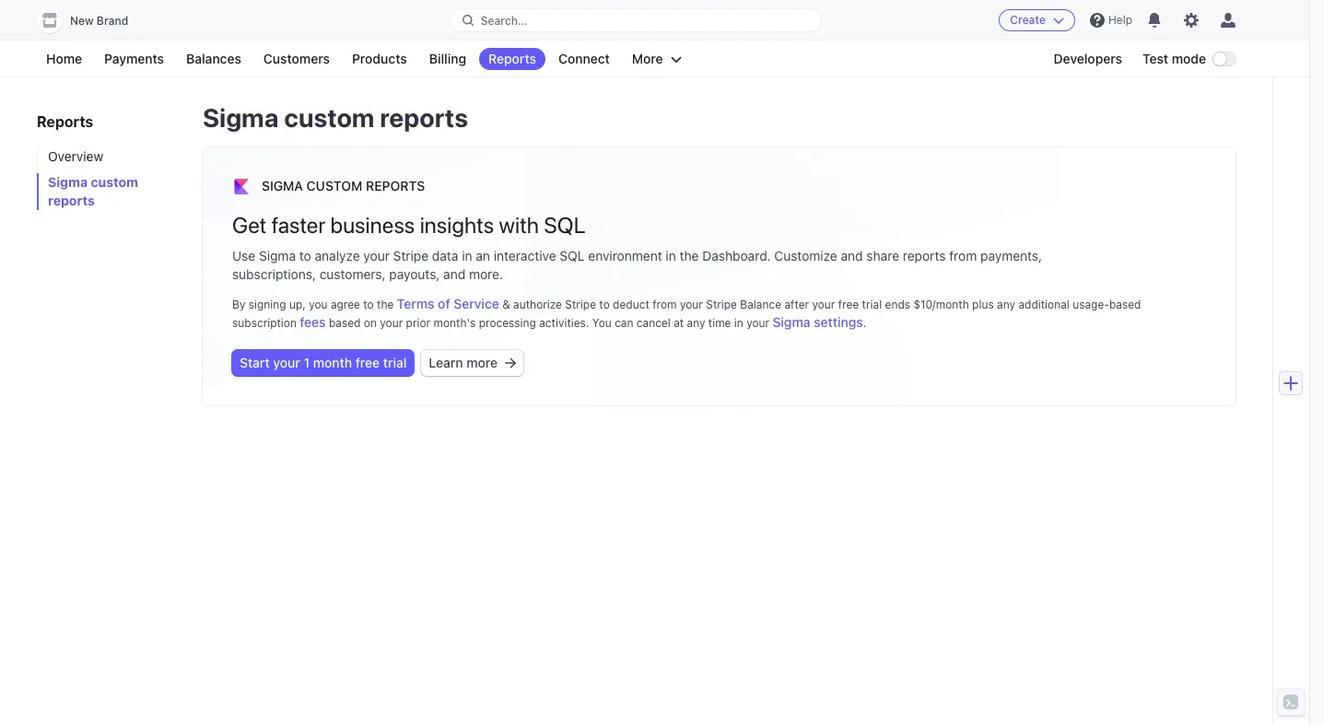 Task type: describe. For each thing, give the bounding box(es) containing it.
analyze
[[315, 248, 360, 264]]

plus
[[972, 298, 994, 312]]

0 horizontal spatial in
[[462, 248, 472, 264]]

processing
[[479, 316, 536, 330]]

month
[[313, 355, 352, 371]]

by signing up, you agree to the terms of service
[[232, 296, 499, 312]]

& authorize stripe to deduct from your stripe balance after your free trial ends $10/month plus any additional usage-based subscription
[[232, 298, 1141, 330]]

customize
[[775, 248, 838, 264]]

an
[[476, 248, 490, 264]]

overview
[[48, 148, 103, 164]]

overview link
[[37, 147, 184, 166]]

home
[[46, 51, 82, 66]]

products
[[352, 51, 407, 66]]

to inside by signing up, you agree to the terms of service
[[363, 298, 374, 312]]

1 horizontal spatial stripe
[[565, 298, 596, 312]]

start
[[240, 355, 270, 371]]

fees based on your prior month's processing activities. you can cancel at any time in your sigma settings .
[[300, 314, 867, 330]]

Search… text field
[[451, 9, 822, 32]]

fees
[[300, 314, 326, 330]]

agree
[[331, 298, 360, 312]]

to inside use sigma to analyze your stripe data in an interactive sql environment in the dashboard. customize and share reports from payments, subscriptions, customers, payouts, and more.
[[299, 248, 311, 264]]

.
[[863, 316, 867, 330]]

settings
[[814, 314, 863, 330]]

sigma settings link
[[773, 313, 863, 332]]

svg image
[[505, 358, 516, 369]]

sql inside use sigma to analyze your stripe data in an interactive sql environment in the dashboard. customize and share reports from payments, subscriptions, customers, payouts, and more.
[[560, 248, 585, 264]]

custom inside sigma custom reports link
[[91, 174, 138, 190]]

1
[[304, 355, 310, 371]]

use sigma to analyze your stripe data in an interactive sql environment in the dashboard. customize and share reports from payments, subscriptions, customers, payouts, and more.
[[232, 248, 1043, 282]]

usage-
[[1073, 298, 1110, 312]]

more.
[[469, 266, 503, 282]]

faster
[[272, 212, 326, 238]]

environment
[[588, 248, 662, 264]]

your up sigma settings link
[[812, 298, 835, 312]]

free inside button
[[356, 355, 380, 371]]

2 horizontal spatial stripe
[[706, 298, 737, 312]]

products link
[[343, 48, 416, 70]]

based inside & authorize stripe to deduct from your stripe balance after your free trial ends $10/month plus any additional usage-based subscription
[[1110, 298, 1141, 312]]

new
[[70, 14, 94, 28]]

sigma inside use sigma to analyze your stripe data in an interactive sql environment in the dashboard. customize and share reports from payments, subscriptions, customers, payouts, and more.
[[259, 248, 296, 264]]

interactive
[[494, 248, 556, 264]]

2 horizontal spatial reports
[[489, 51, 536, 66]]

developers link
[[1045, 48, 1132, 70]]

authorize
[[513, 298, 562, 312]]

mode
[[1172, 51, 1207, 66]]

balances
[[186, 51, 241, 66]]

developers
[[1054, 51, 1123, 66]]

connect
[[559, 51, 610, 66]]

time
[[709, 316, 731, 330]]

cancel
[[637, 316, 671, 330]]

free inside & authorize stripe to deduct from your stripe balance after your free trial ends $10/month plus any additional usage-based subscription
[[839, 298, 859, 312]]

more
[[467, 355, 498, 371]]

reports link
[[479, 48, 546, 70]]

to inside & authorize stripe to deduct from your stripe balance after your free trial ends $10/month plus any additional usage-based subscription
[[599, 298, 610, 312]]

use
[[232, 248, 255, 264]]

start your 1 month free trial
[[240, 355, 407, 371]]

create
[[1010, 13, 1046, 27]]

subscriptions,
[[232, 266, 316, 282]]

up,
[[289, 298, 306, 312]]

learn more
[[429, 355, 498, 371]]

prior
[[406, 316, 431, 330]]

more button
[[623, 48, 691, 70]]

at
[[674, 316, 684, 330]]

sigma custom reports inside sigma custom reports link
[[48, 174, 138, 208]]

test mode
[[1143, 51, 1207, 66]]

&
[[502, 298, 510, 312]]

ends
[[885, 298, 911, 312]]

1 vertical spatial and
[[444, 266, 466, 282]]

payouts,
[[389, 266, 440, 282]]

1 horizontal spatial reports
[[380, 102, 468, 133]]

1 horizontal spatial and
[[841, 248, 863, 264]]

any inside fees based on your prior month's processing activities. you can cancel at any time in your sigma settings .
[[687, 316, 706, 330]]

Search… search field
[[451, 9, 822, 32]]

0 vertical spatial sigma custom reports
[[203, 102, 468, 133]]

get
[[232, 212, 267, 238]]

billing
[[429, 51, 466, 66]]

balances link
[[177, 48, 251, 70]]



Task type: vqa. For each thing, say whether or not it's contained in the screenshot.
fees LINK
yes



Task type: locate. For each thing, give the bounding box(es) containing it.
free
[[839, 298, 859, 312], [356, 355, 380, 371]]

service
[[454, 296, 499, 312]]

0 horizontal spatial reports
[[37, 113, 93, 130]]

can
[[615, 316, 634, 330]]

stripe inside use sigma to analyze your stripe data in an interactive sql environment in the dashboard. customize and share reports from payments, subscriptions, customers, payouts, and more.
[[393, 248, 429, 264]]

0 vertical spatial trial
[[862, 298, 882, 312]]

reports down the billing link
[[380, 102, 468, 133]]

1 horizontal spatial reports
[[366, 178, 425, 194]]

fees link
[[300, 313, 326, 332]]

in right the environment
[[666, 248, 676, 264]]

customers link
[[254, 48, 339, 70]]

from up cancel
[[653, 298, 677, 312]]

sigma
[[203, 102, 279, 133], [48, 174, 88, 190], [262, 178, 303, 194], [259, 248, 296, 264], [773, 314, 811, 330]]

stripe up time
[[706, 298, 737, 312]]

help
[[1109, 13, 1133, 27]]

from
[[950, 248, 977, 264], [653, 298, 677, 312]]

custom down "overview" link
[[91, 174, 138, 190]]

balance
[[740, 298, 782, 312]]

sigma custom reports down "overview" link
[[48, 174, 138, 208]]

1 vertical spatial reports
[[37, 113, 93, 130]]

0 horizontal spatial custom
[[91, 174, 138, 190]]

1 vertical spatial the
[[377, 298, 394, 312]]

0 horizontal spatial free
[[356, 355, 380, 371]]

the inside by signing up, you agree to the terms of service
[[377, 298, 394, 312]]

your up customers,
[[364, 248, 390, 264]]

after
[[785, 298, 809, 312]]

the
[[680, 248, 699, 264], [377, 298, 394, 312]]

get faster business insights with sql
[[232, 212, 586, 238]]

0 horizontal spatial reports
[[48, 193, 95, 208]]

1 horizontal spatial trial
[[862, 298, 882, 312]]

connect link
[[549, 48, 619, 70]]

sigma custom reports
[[203, 102, 468, 133], [48, 174, 138, 208]]

0 vertical spatial any
[[997, 298, 1016, 312]]

payments,
[[981, 248, 1043, 264]]

your down balance
[[747, 316, 770, 330]]

sigma up subscriptions, on the left
[[259, 248, 296, 264]]

new brand button
[[37, 7, 147, 33]]

customers
[[264, 51, 330, 66]]

trial
[[862, 298, 882, 312], [383, 355, 407, 371]]

sigma down overview
[[48, 174, 88, 190]]

trial inside button
[[383, 355, 407, 371]]

business
[[330, 212, 415, 238]]

1 horizontal spatial any
[[997, 298, 1016, 312]]

0 horizontal spatial any
[[687, 316, 706, 330]]

data
[[432, 248, 459, 264]]

reports up get faster business insights with sql
[[366, 178, 425, 194]]

share
[[867, 248, 900, 264]]

to down faster
[[299, 248, 311, 264]]

0 horizontal spatial and
[[444, 266, 466, 282]]

1 horizontal spatial the
[[680, 248, 699, 264]]

the left terms at top
[[377, 298, 394, 312]]

brand
[[97, 14, 128, 28]]

1 horizontal spatial to
[[363, 298, 374, 312]]

additional
[[1019, 298, 1070, 312]]

from inside & authorize stripe to deduct from your stripe balance after your free trial ends $10/month plus any additional usage-based subscription
[[653, 298, 677, 312]]

create button
[[999, 9, 1076, 31]]

stripe up the payouts,
[[393, 248, 429, 264]]

reports up overview
[[37, 113, 93, 130]]

the inside use sigma to analyze your stripe data in an interactive sql environment in the dashboard. customize and share reports from payments, subscriptions, customers, payouts, and more.
[[680, 248, 699, 264]]

sigma down after
[[773, 314, 811, 330]]

reports right share
[[903, 248, 946, 264]]

1 vertical spatial from
[[653, 298, 677, 312]]

in left an
[[462, 248, 472, 264]]

billing link
[[420, 48, 476, 70]]

and left share
[[841, 248, 863, 264]]

sigma custom reports link
[[37, 173, 184, 210]]

learn
[[429, 355, 463, 371]]

0 horizontal spatial from
[[653, 298, 677, 312]]

from inside use sigma to analyze your stripe data in an interactive sql environment in the dashboard. customize and share reports from payments, subscriptions, customers, payouts, and more.
[[950, 248, 977, 264]]

based down the agree
[[329, 316, 361, 330]]

any right plus
[[997, 298, 1016, 312]]

1 vertical spatial based
[[329, 316, 361, 330]]

1 horizontal spatial based
[[1110, 298, 1141, 312]]

2 horizontal spatial to
[[599, 298, 610, 312]]

new brand
[[70, 14, 128, 28]]

test
[[1143, 51, 1169, 66]]

0 vertical spatial reports
[[489, 51, 536, 66]]

activities.
[[539, 316, 589, 330]]

custom down customers link
[[284, 102, 375, 133]]

start your 1 month free trial button
[[232, 350, 414, 376]]

your inside use sigma to analyze your stripe data in an interactive sql environment in the dashboard. customize and share reports from payments, subscriptions, customers, payouts, and more.
[[364, 248, 390, 264]]

insights
[[420, 212, 494, 238]]

you
[[309, 298, 328, 312]]

any right at
[[687, 316, 706, 330]]

free right month
[[356, 355, 380, 371]]

trial up .
[[862, 298, 882, 312]]

0 vertical spatial reports
[[380, 102, 468, 133]]

based inside fees based on your prior month's processing activities. you can cancel at any time in your sigma settings .
[[329, 316, 361, 330]]

your right on
[[380, 316, 403, 330]]

you
[[592, 316, 612, 330]]

your up at
[[680, 298, 703, 312]]

0 vertical spatial free
[[839, 298, 859, 312]]

subscription
[[232, 316, 297, 330]]

2 horizontal spatial reports
[[903, 248, 946, 264]]

0 horizontal spatial to
[[299, 248, 311, 264]]

0 vertical spatial the
[[680, 248, 699, 264]]

deduct
[[613, 298, 650, 312]]

to up on
[[363, 298, 374, 312]]

0 horizontal spatial based
[[329, 316, 361, 330]]

$10/month
[[914, 298, 969, 312]]

from left payments,
[[950, 248, 977, 264]]

to up the you
[[599, 298, 610, 312]]

reports down search…
[[489, 51, 536, 66]]

sql right with
[[544, 212, 586, 238]]

with
[[499, 212, 539, 238]]

payments
[[104, 51, 164, 66]]

payments link
[[95, 48, 173, 70]]

dashboard.
[[703, 248, 771, 264]]

0 vertical spatial based
[[1110, 298, 1141, 312]]

2 horizontal spatial in
[[734, 316, 744, 330]]

0 horizontal spatial trial
[[383, 355, 407, 371]]

0 vertical spatial and
[[841, 248, 863, 264]]

1 vertical spatial sigma custom reports
[[48, 174, 138, 208]]

reports down overview
[[48, 193, 95, 208]]

customers,
[[320, 266, 386, 282]]

by
[[232, 298, 246, 312]]

in inside fees based on your prior month's processing activities. you can cancel at any time in your sigma settings .
[[734, 316, 744, 330]]

more
[[632, 51, 663, 66]]

2 vertical spatial reports
[[903, 248, 946, 264]]

1 horizontal spatial custom
[[284, 102, 375, 133]]

your inside button
[[273, 355, 300, 371]]

1 vertical spatial custom
[[91, 174, 138, 190]]

custom
[[284, 102, 375, 133], [91, 174, 138, 190]]

home link
[[37, 48, 91, 70]]

1 vertical spatial reports
[[48, 193, 95, 208]]

any inside & authorize stripe to deduct from your stripe balance after your free trial ends $10/month plus any additional usage-based subscription
[[997, 298, 1016, 312]]

0 horizontal spatial the
[[377, 298, 394, 312]]

reports inside sigma custom reports link
[[48, 193, 95, 208]]

your left 1
[[273, 355, 300, 371]]

free up settings
[[839, 298, 859, 312]]

and
[[841, 248, 863, 264], [444, 266, 466, 282]]

on
[[364, 316, 377, 330]]

0 vertical spatial from
[[950, 248, 977, 264]]

1 vertical spatial any
[[687, 316, 706, 330]]

sql
[[544, 212, 586, 238], [560, 248, 585, 264]]

based right additional
[[1110, 298, 1141, 312]]

terms
[[397, 296, 435, 312]]

sigma down balances link
[[203, 102, 279, 133]]

and down data
[[444, 266, 466, 282]]

trial down prior
[[383, 355, 407, 371]]

custom
[[307, 178, 363, 194]]

any
[[997, 298, 1016, 312], [687, 316, 706, 330]]

sigma custom reports up "custom"
[[203, 102, 468, 133]]

1 horizontal spatial free
[[839, 298, 859, 312]]

0 vertical spatial custom
[[284, 102, 375, 133]]

1 vertical spatial free
[[356, 355, 380, 371]]

month's
[[434, 316, 476, 330]]

0 horizontal spatial stripe
[[393, 248, 429, 264]]

sigma up faster
[[262, 178, 303, 194]]

reports
[[380, 102, 468, 133], [48, 193, 95, 208], [903, 248, 946, 264]]

in
[[462, 248, 472, 264], [666, 248, 676, 264], [734, 316, 744, 330]]

1 horizontal spatial from
[[950, 248, 977, 264]]

1 vertical spatial trial
[[383, 355, 407, 371]]

in right time
[[734, 316, 744, 330]]

sigma custom reports
[[262, 178, 425, 194]]

2 vertical spatial reports
[[366, 178, 425, 194]]

signing
[[249, 298, 286, 312]]

learn more link
[[422, 350, 524, 376]]

trial inside & authorize stripe to deduct from your stripe balance after your free trial ends $10/month plus any additional usage-based subscription
[[862, 298, 882, 312]]

0 vertical spatial sql
[[544, 212, 586, 238]]

of
[[438, 296, 450, 312]]

reports inside use sigma to analyze your stripe data in an interactive sql environment in the dashboard. customize and share reports from payments, subscriptions, customers, payouts, and more.
[[903, 248, 946, 264]]

1 horizontal spatial in
[[666, 248, 676, 264]]

to
[[299, 248, 311, 264], [363, 298, 374, 312], [599, 298, 610, 312]]

reports
[[489, 51, 536, 66], [37, 113, 93, 130], [366, 178, 425, 194]]

sql right interactive
[[560, 248, 585, 264]]

1 vertical spatial sql
[[560, 248, 585, 264]]

1 horizontal spatial sigma custom reports
[[203, 102, 468, 133]]

the left dashboard.
[[680, 248, 699, 264]]

search…
[[481, 13, 528, 27]]

stripe up fees based on your prior month's processing activities. you can cancel at any time in your sigma settings .
[[565, 298, 596, 312]]

terms of service link
[[397, 295, 499, 313]]

help button
[[1083, 6, 1140, 35]]

0 horizontal spatial sigma custom reports
[[48, 174, 138, 208]]



